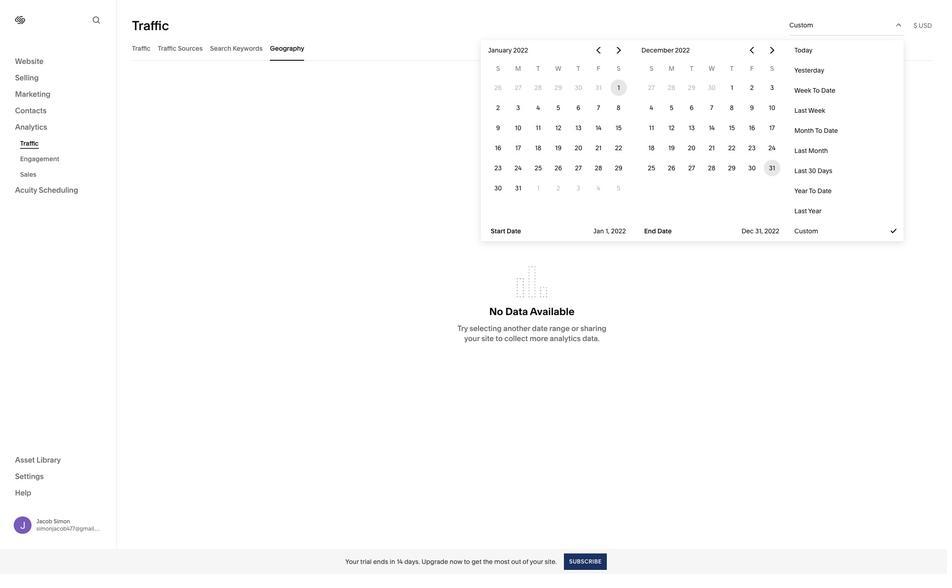 Task type: locate. For each thing, give the bounding box(es) containing it.
0 horizontal spatial 10
[[515, 124, 522, 132]]

to left get
[[464, 558, 470, 566]]

1 horizontal spatial 17 button
[[763, 117, 783, 137]]

3 button
[[763, 77, 783, 97], [509, 97, 529, 117], [569, 177, 589, 197]]

0 horizontal spatial 20 button
[[569, 137, 589, 157]]

2 vertical spatial 31
[[516, 184, 522, 192]]

2 25 button from the left
[[642, 157, 662, 177]]

your down try
[[465, 334, 480, 343]]

2 for the right "2" button
[[751, 84, 754, 92]]

4 for the rightmost 4 button
[[650, 104, 654, 112]]

last week
[[795, 107, 826, 115]]

1 vertical spatial year
[[809, 207, 822, 215]]

1 horizontal spatial 17
[[770, 124, 776, 132]]

0 vertical spatial 2
[[751, 84, 754, 92]]

0 horizontal spatial 7
[[598, 104, 601, 112]]

last down year to date
[[795, 207, 808, 215]]

1 vertical spatial 24
[[515, 164, 522, 172]]

0 horizontal spatial 19 button
[[549, 137, 569, 157]]

tab list
[[132, 36, 933, 61]]

marketing
[[15, 90, 51, 99]]

15
[[616, 124, 622, 132], [729, 124, 736, 132]]

2 15 from the left
[[729, 124, 736, 132]]

week
[[795, 86, 812, 95], [809, 107, 826, 115]]

0 horizontal spatial 15 button
[[609, 117, 629, 137]]

custom up today in the right of the page
[[790, 21, 814, 29]]

engagement
[[20, 155, 59, 163]]

no data available
[[490, 306, 575, 318]]

2 last from the top
[[795, 147, 808, 155]]

year up last year
[[795, 187, 808, 195]]

month down month to date at right
[[809, 147, 829, 155]]

search keywords button
[[210, 36, 263, 61]]

selling
[[15, 73, 39, 82]]

1 horizontal spatial 7 button
[[702, 97, 723, 117]]

19
[[556, 144, 562, 152], [669, 144, 675, 152]]

1 horizontal spatial 23 button
[[743, 137, 763, 157]]

last up last 30 days
[[795, 147, 808, 155]]

date for year to date
[[818, 187, 833, 195]]

of
[[523, 558, 529, 566]]

m down january 2022
[[516, 64, 522, 73]]

1 s from the left
[[497, 64, 500, 73]]

1 horizontal spatial 31 button
[[589, 77, 609, 97]]

2 t from the left
[[577, 64, 581, 73]]

2 13 button from the left
[[682, 117, 702, 137]]

0 horizontal spatial 13 button
[[569, 117, 589, 137]]

22 for 2nd the 22 button
[[729, 144, 736, 152]]

1 horizontal spatial 23
[[749, 144, 756, 152]]

28
[[535, 84, 542, 92], [669, 84, 676, 92], [595, 164, 603, 172], [709, 164, 716, 172]]

m down december 2022
[[669, 64, 675, 73]]

17 button
[[763, 117, 783, 137], [509, 137, 529, 157]]

1 horizontal spatial 6 button
[[682, 97, 702, 117]]

1 22 from the left
[[616, 144, 623, 152]]

analytics link
[[15, 122, 101, 133]]

1 vertical spatial 10
[[515, 124, 522, 132]]

0 horizontal spatial 19
[[556, 144, 562, 152]]

2 19 button from the left
[[662, 137, 682, 157]]

dec
[[742, 227, 754, 235]]

date
[[822, 86, 836, 95], [825, 127, 839, 135], [818, 187, 833, 195], [507, 227, 522, 235], [658, 227, 672, 235]]

5 button
[[549, 97, 569, 117], [662, 97, 682, 117], [609, 177, 629, 197]]

28 button
[[529, 77, 549, 97], [662, 77, 682, 97], [589, 157, 609, 177], [702, 157, 723, 177]]

week down yesterday
[[795, 86, 812, 95]]

upgrade
[[422, 558, 449, 566]]

2022 right "1,"
[[612, 227, 627, 235]]

date up last month
[[825, 127, 839, 135]]

2 12 from the left
[[669, 124, 675, 132]]

2 horizontal spatial 3
[[771, 84, 775, 92]]

0 horizontal spatial to
[[464, 558, 470, 566]]

subscribe button
[[565, 554, 607, 570]]

2 19 from the left
[[669, 144, 675, 152]]

$ usd
[[914, 21, 933, 29]]

6 for 2nd "6" 'button' from left
[[690, 104, 694, 112]]

1 horizontal spatial 24
[[769, 144, 776, 152]]

8 button
[[609, 97, 629, 117], [723, 97, 743, 117]]

traffic down analytics in the top left of the page
[[20, 139, 39, 148]]

1 horizontal spatial 9 button
[[743, 97, 763, 117]]

2 for "2" button to the left
[[497, 104, 500, 112]]

f
[[597, 64, 601, 73], [751, 64, 754, 73]]

0 horizontal spatial 23 button
[[488, 157, 509, 177]]

last year
[[795, 207, 822, 215]]

date down the days
[[818, 187, 833, 195]]

1 6 from the left
[[577, 104, 581, 112]]

to down last 30 days
[[810, 187, 817, 195]]

1 20 from the left
[[575, 144, 583, 152]]

1 vertical spatial 16
[[495, 144, 502, 152]]

last 30 days
[[795, 167, 833, 175]]

1 horizontal spatial 12 button
[[662, 117, 682, 137]]

2 horizontal spatial 4 button
[[642, 97, 662, 117]]

2 w from the left
[[709, 64, 716, 73]]

1 horizontal spatial your
[[530, 558, 544, 566]]

w
[[556, 64, 562, 73], [709, 64, 716, 73]]

2 horizontal spatial 26 button
[[662, 157, 682, 177]]

26 for 26 button to the left
[[495, 84, 502, 92]]

1 vertical spatial 2
[[497, 104, 500, 112]]

1 f from the left
[[597, 64, 601, 73]]

site.
[[545, 558, 557, 566]]

15 button
[[609, 117, 629, 137], [723, 117, 743, 137]]

1 horizontal spatial 15
[[729, 124, 736, 132]]

1 horizontal spatial 4 button
[[589, 177, 609, 197]]

to up last week
[[813, 86, 821, 95]]

1 horizontal spatial 16
[[749, 124, 756, 132]]

2 horizontal spatial 31
[[770, 164, 776, 172]]

1 horizontal spatial 3
[[577, 184, 581, 192]]

traffic left 'sources' on the left of page
[[158, 44, 177, 52]]

your right of
[[530, 558, 544, 566]]

year down year to date
[[809, 207, 822, 215]]

more
[[530, 334, 549, 343]]

end
[[645, 227, 657, 235]]

13
[[576, 124, 582, 132], [689, 124, 695, 132]]

16 button
[[743, 117, 763, 137], [488, 137, 509, 157]]

0 horizontal spatial 6
[[577, 104, 581, 112]]

2 7 button from the left
[[702, 97, 723, 117]]

2 vertical spatial to
[[810, 187, 817, 195]]

1 m from the left
[[516, 64, 522, 73]]

m for december
[[669, 64, 675, 73]]

2 6 from the left
[[690, 104, 694, 112]]

29
[[555, 84, 563, 92], [689, 84, 696, 92], [615, 164, 623, 172], [729, 164, 736, 172]]

0 vertical spatial 3
[[771, 84, 775, 92]]

24 for the right 24 button
[[769, 144, 776, 152]]

2 21 button from the left
[[702, 137, 723, 157]]

2 13 from the left
[[689, 124, 695, 132]]

2 button
[[743, 77, 763, 97], [488, 97, 509, 117], [549, 177, 569, 197]]

month down last week
[[795, 127, 815, 135]]

0 horizontal spatial 18
[[536, 144, 542, 152]]

2 m from the left
[[669, 64, 675, 73]]

0 vertical spatial 16
[[749, 124, 756, 132]]

date for month to date
[[825, 127, 839, 135]]

5 for the rightmost 5 button
[[670, 104, 674, 112]]

3
[[771, 84, 775, 92], [517, 104, 520, 112], [577, 184, 581, 192]]

month
[[795, 127, 815, 135], [809, 147, 829, 155]]

1 horizontal spatial 26
[[555, 164, 563, 172]]

2 8 from the left
[[731, 104, 734, 112]]

1 horizontal spatial 25 button
[[642, 157, 662, 177]]

s
[[497, 64, 500, 73], [617, 64, 621, 73], [650, 64, 654, 73], [771, 64, 775, 73]]

2 22 from the left
[[729, 144, 736, 152]]

4 last from the top
[[795, 207, 808, 215]]

2 11 from the left
[[650, 124, 655, 132]]

last down week to date
[[795, 107, 808, 115]]

1 25 from the left
[[535, 164, 542, 172]]

1 horizontal spatial 11 button
[[642, 117, 662, 137]]

engagement link
[[20, 151, 107, 167]]

yesterday
[[795, 66, 825, 75]]

19 for 2nd 19 button from left
[[669, 144, 675, 152]]

3 t from the left
[[690, 64, 694, 73]]

1 horizontal spatial 22 button
[[723, 137, 743, 157]]

1 horizontal spatial 3 button
[[569, 177, 589, 197]]

0 vertical spatial 24
[[769, 144, 776, 152]]

2 20 from the left
[[689, 144, 696, 152]]

21
[[596, 144, 602, 152], [709, 144, 716, 152]]

3 last from the top
[[795, 167, 808, 175]]

subscribe
[[570, 558, 602, 565]]

0 horizontal spatial 26
[[495, 84, 502, 92]]

1 8 from the left
[[617, 104, 621, 112]]

14
[[596, 124, 602, 132], [709, 124, 716, 132], [397, 558, 403, 566]]

1 horizontal spatial 13 button
[[682, 117, 702, 137]]

to right site
[[496, 334, 503, 343]]

date right end
[[658, 227, 672, 235]]

21 button
[[589, 137, 609, 157], [702, 137, 723, 157]]

1 horizontal spatial 14
[[596, 124, 602, 132]]

1 w from the left
[[556, 64, 562, 73]]

1 vertical spatial 17
[[516, 144, 522, 152]]

0 horizontal spatial m
[[516, 64, 522, 73]]

0 horizontal spatial 22 button
[[609, 137, 629, 157]]

2 15 button from the left
[[723, 117, 743, 137]]

2 18 from the left
[[649, 144, 655, 152]]

1 14 button from the left
[[589, 117, 609, 137]]

27 button
[[509, 77, 529, 97], [642, 77, 662, 97], [569, 157, 589, 177], [682, 157, 702, 177]]

custom inside button
[[790, 21, 814, 29]]

13 button
[[569, 117, 589, 137], [682, 117, 702, 137]]

2 8 button from the left
[[723, 97, 743, 117]]

24
[[769, 144, 776, 152], [515, 164, 522, 172]]

0 horizontal spatial 18 button
[[529, 137, 549, 157]]

or
[[572, 324, 579, 333]]

traffic
[[132, 18, 169, 33], [132, 44, 151, 52], [158, 44, 177, 52], [20, 139, 39, 148]]

10
[[770, 104, 776, 112], [515, 124, 522, 132]]

10 for left "10" button
[[515, 124, 522, 132]]

1 11 button from the left
[[529, 117, 549, 137]]

1 19 from the left
[[556, 144, 562, 152]]

1 horizontal spatial 2
[[557, 184, 561, 192]]

1 18 from the left
[[536, 144, 542, 152]]

0 horizontal spatial 23
[[495, 164, 502, 172]]

to up last month
[[816, 127, 823, 135]]

year to date
[[795, 187, 833, 195]]

1 15 button from the left
[[609, 117, 629, 137]]

2 25 from the left
[[648, 164, 656, 172]]

22
[[616, 144, 623, 152], [729, 144, 736, 152]]

0 horizontal spatial 24
[[515, 164, 522, 172]]

0 vertical spatial 23
[[749, 144, 756, 152]]

1 vertical spatial 3
[[517, 104, 520, 112]]

25 button
[[529, 157, 549, 177], [642, 157, 662, 177]]

18
[[536, 144, 542, 152], [649, 144, 655, 152]]

0 horizontal spatial 25
[[535, 164, 542, 172]]

9 button
[[743, 97, 763, 117], [488, 117, 509, 137]]

17 for left 17 button
[[516, 144, 522, 152]]

week up month to date at right
[[809, 107, 826, 115]]

10 button
[[763, 97, 783, 117], [509, 117, 529, 137]]

1 horizontal spatial 1 button
[[609, 77, 629, 97]]

dec 31, 2022
[[742, 227, 780, 235]]

0 vertical spatial custom
[[790, 21, 814, 29]]

m
[[516, 64, 522, 73], [669, 64, 675, 73]]

1 13 from the left
[[576, 124, 582, 132]]

26 for 26 button to the middle
[[555, 164, 563, 172]]

0 horizontal spatial 26 button
[[488, 77, 509, 97]]

0 horizontal spatial 11
[[536, 124, 541, 132]]

16 for leftmost 16 button
[[495, 144, 502, 152]]

1 last from the top
[[795, 107, 808, 115]]

to for month
[[816, 127, 823, 135]]

sales link
[[20, 167, 107, 182]]

contacts
[[15, 106, 47, 115]]

0 horizontal spatial 15
[[616, 124, 622, 132]]

0 horizontal spatial year
[[795, 187, 808, 195]]

custom down last year
[[795, 227, 819, 235]]

9
[[751, 104, 755, 112], [497, 124, 500, 132]]

to for year
[[810, 187, 817, 195]]

1 horizontal spatial 18 button
[[642, 137, 662, 157]]

2022 right december
[[676, 46, 691, 54]]

1 horizontal spatial 19
[[669, 144, 675, 152]]

jan 1, 2022
[[594, 227, 627, 235]]

1 horizontal spatial 6
[[690, 104, 694, 112]]

last down last month
[[795, 167, 808, 175]]

0 horizontal spatial 17
[[516, 144, 522, 152]]

1 18 button from the left
[[529, 137, 549, 157]]

1 horizontal spatial 21
[[709, 144, 716, 152]]

1 horizontal spatial 22
[[729, 144, 736, 152]]

2 f from the left
[[751, 64, 754, 73]]

1 21 from the left
[[596, 144, 602, 152]]

0 horizontal spatial 13
[[576, 124, 582, 132]]

8
[[617, 104, 621, 112], [731, 104, 734, 112]]

1 7 button from the left
[[589, 97, 609, 117]]

17
[[770, 124, 776, 132], [516, 144, 522, 152]]

0 horizontal spatial 20
[[575, 144, 583, 152]]

1 horizontal spatial 4
[[597, 184, 601, 192]]

0 horizontal spatial your
[[465, 334, 480, 343]]

to
[[813, 86, 821, 95], [816, 127, 823, 135], [810, 187, 817, 195]]

27
[[515, 84, 522, 92], [649, 84, 656, 92], [576, 164, 582, 172], [689, 164, 696, 172]]

get
[[472, 558, 482, 566]]

marketing link
[[15, 89, 101, 100]]

traffic up traffic button at top left
[[132, 18, 169, 33]]

31
[[596, 84, 602, 92], [770, 164, 776, 172], [516, 184, 522, 192]]

16 for the rightmost 16 button
[[749, 124, 756, 132]]

2 horizontal spatial 5
[[670, 104, 674, 112]]

f for 2
[[751, 64, 754, 73]]

2 20 button from the left
[[682, 137, 702, 157]]

2 s from the left
[[617, 64, 621, 73]]

0 vertical spatial 31
[[596, 84, 602, 92]]

in
[[390, 558, 396, 566]]

date up last week
[[822, 86, 836, 95]]

20 button
[[569, 137, 589, 157], [682, 137, 702, 157]]

31 button
[[589, 77, 609, 97], [763, 157, 783, 177], [509, 177, 529, 197]]

1 horizontal spatial 25
[[648, 164, 656, 172]]



Task type: vqa. For each thing, say whether or not it's contained in the screenshot.


Task type: describe. For each thing, give the bounding box(es) containing it.
acuity scheduling link
[[15, 185, 101, 196]]

traffic sources button
[[158, 36, 203, 61]]

keywords
[[233, 44, 263, 52]]

asset library link
[[15, 455, 101, 466]]

8 for 1st 8 button from right
[[731, 104, 734, 112]]

contacts link
[[15, 106, 101, 117]]

start date
[[491, 227, 522, 235]]

days.
[[405, 558, 420, 566]]

1 11 from the left
[[536, 124, 541, 132]]

1 horizontal spatial 24 button
[[763, 137, 783, 157]]

23 for rightmost 23 button
[[749, 144, 756, 152]]

custom button
[[790, 15, 904, 35]]

acuity
[[15, 186, 37, 195]]

0 horizontal spatial 2 button
[[488, 97, 509, 117]]

1 horizontal spatial 5 button
[[609, 177, 629, 197]]

sales
[[20, 170, 36, 179]]

1 horizontal spatial year
[[809, 207, 822, 215]]

2 18 button from the left
[[642, 137, 662, 157]]

1 12 from the left
[[556, 124, 562, 132]]

31,
[[756, 227, 764, 235]]

selecting
[[470, 324, 502, 333]]

last for last 30 days
[[795, 167, 808, 175]]

geography button
[[270, 36, 305, 61]]

2 22 button from the left
[[723, 137, 743, 157]]

0 vertical spatial week
[[795, 86, 812, 95]]

w for 29
[[556, 64, 562, 73]]

0 horizontal spatial 14
[[397, 558, 403, 566]]

no
[[490, 306, 504, 318]]

help link
[[15, 488, 31, 498]]

1 vertical spatial 31
[[770, 164, 776, 172]]

settings link
[[15, 471, 101, 482]]

traffic link
[[20, 136, 107, 151]]

5 for the middle 5 button
[[617, 184, 621, 192]]

0 vertical spatial month
[[795, 127, 815, 135]]

0 vertical spatial year
[[795, 187, 808, 195]]

1 19 button from the left
[[549, 137, 569, 157]]

simon
[[54, 518, 70, 525]]

1 horizontal spatial 1
[[618, 84, 620, 92]]

website
[[15, 57, 44, 66]]

w for 30
[[709, 64, 716, 73]]

your trial ends in 14 days. upgrade now to get the most out of your site.
[[346, 558, 557, 566]]

available
[[530, 306, 575, 318]]

6 for first "6" 'button'
[[577, 104, 581, 112]]

1,
[[606, 227, 610, 235]]

2 horizontal spatial 31 button
[[763, 157, 783, 177]]

2 horizontal spatial 1
[[731, 84, 734, 92]]

settings
[[15, 472, 44, 481]]

1 12 button from the left
[[549, 117, 569, 137]]

date
[[533, 324, 548, 333]]

0 horizontal spatial 31
[[516, 184, 522, 192]]

0 horizontal spatial 1
[[537, 184, 540, 192]]

traffic inside traffic sources button
[[158, 44, 177, 52]]

another
[[504, 324, 531, 333]]

days
[[818, 167, 833, 175]]

date for week to date
[[822, 86, 836, 95]]

m for january
[[516, 64, 522, 73]]

range
[[550, 324, 570, 333]]

0 horizontal spatial 10 button
[[509, 117, 529, 137]]

most
[[495, 558, 510, 566]]

10 for rightmost "10" button
[[770, 104, 776, 112]]

1 horizontal spatial 10 button
[[763, 97, 783, 117]]

0 horizontal spatial 3
[[517, 104, 520, 112]]

last for last year
[[795, 207, 808, 215]]

your
[[346, 558, 359, 566]]

1 t from the left
[[537, 64, 541, 73]]

january
[[488, 46, 512, 54]]

0 horizontal spatial 5 button
[[549, 97, 569, 117]]

asset
[[15, 455, 35, 465]]

0 horizontal spatial 31 button
[[509, 177, 529, 197]]

2 horizontal spatial 3 button
[[763, 77, 783, 97]]

last for last week
[[795, 107, 808, 115]]

1 20 button from the left
[[569, 137, 589, 157]]

19 for second 19 button from the right
[[556, 144, 562, 152]]

data.
[[583, 334, 600, 343]]

2 horizontal spatial 5 button
[[662, 97, 682, 117]]

1 horizontal spatial 9
[[751, 104, 755, 112]]

1 15 from the left
[[616, 124, 622, 132]]

20 for second 20 button from the right
[[575, 144, 583, 152]]

2 horizontal spatial 2 button
[[743, 77, 763, 97]]

1 vertical spatial month
[[809, 147, 829, 155]]

20 for second 20 button
[[689, 144, 696, 152]]

1 horizontal spatial 16 button
[[743, 117, 763, 137]]

0 horizontal spatial 1 button
[[529, 177, 549, 197]]

scheduling
[[39, 186, 78, 195]]

try selecting another date range or sharing your site to collect more analytics data.
[[458, 324, 607, 343]]

traffic button
[[132, 36, 151, 61]]

ends
[[374, 558, 389, 566]]

1 horizontal spatial 2 button
[[549, 177, 569, 197]]

1 7 from the left
[[598, 104, 601, 112]]

$
[[914, 21, 918, 29]]

5 for the leftmost 5 button
[[557, 104, 561, 112]]

the
[[484, 558, 493, 566]]

2022 right 31,
[[765, 227, 780, 235]]

trial
[[361, 558, 372, 566]]

4 for the leftmost 4 button
[[537, 104, 541, 112]]

tab list containing traffic
[[132, 36, 933, 61]]

search
[[210, 44, 232, 52]]

sharing
[[581, 324, 607, 333]]

25 for 2nd 25 button from the right
[[535, 164, 542, 172]]

24 for leftmost 24 button
[[515, 164, 522, 172]]

1 vertical spatial week
[[809, 107, 826, 115]]

23 for the leftmost 23 button
[[495, 164, 502, 172]]

today
[[795, 46, 813, 54]]

search keywords
[[210, 44, 263, 52]]

site
[[482, 334, 494, 343]]

1 horizontal spatial 31
[[596, 84, 602, 92]]

date right start
[[507, 227, 522, 235]]

1 21 button from the left
[[589, 137, 609, 157]]

traffic sources
[[158, 44, 203, 52]]

december 2022
[[642, 46, 691, 54]]

1 vertical spatial your
[[530, 558, 544, 566]]

january 2022
[[488, 46, 529, 54]]

end date
[[645, 227, 672, 235]]

december
[[642, 46, 674, 54]]

f for 31
[[597, 64, 601, 73]]

0 horizontal spatial 9
[[497, 124, 500, 132]]

4 s from the left
[[771, 64, 775, 73]]

2 6 button from the left
[[682, 97, 702, 117]]

library
[[37, 455, 61, 465]]

out
[[512, 558, 522, 566]]

asset library
[[15, 455, 61, 465]]

2 14 button from the left
[[702, 117, 723, 137]]

0 horizontal spatial 16 button
[[488, 137, 509, 157]]

1 horizontal spatial 26 button
[[549, 157, 569, 177]]

collect
[[505, 334, 528, 343]]

start
[[491, 227, 506, 235]]

0 horizontal spatial 9 button
[[488, 117, 509, 137]]

2 11 button from the left
[[642, 117, 662, 137]]

data
[[506, 306, 529, 318]]

jacob
[[36, 518, 52, 525]]

month to date
[[795, 127, 839, 135]]

simonjacob477@gmail.com
[[36, 526, 107, 532]]

2 horizontal spatial 1 button
[[723, 77, 743, 97]]

jacob simon simonjacob477@gmail.com
[[36, 518, 107, 532]]

8 for 1st 8 button from the left
[[617, 104, 621, 112]]

22 for first the 22 button from the left
[[616, 144, 623, 152]]

2022 right january
[[514, 46, 529, 54]]

0 horizontal spatial 4 button
[[529, 97, 549, 117]]

jan
[[594, 227, 605, 235]]

2 horizontal spatial 14
[[709, 124, 716, 132]]

sources
[[178, 44, 203, 52]]

0 horizontal spatial 17 button
[[509, 137, 529, 157]]

2 for the middle "2" button
[[557, 184, 561, 192]]

week to date
[[795, 86, 836, 95]]

4 t from the left
[[731, 64, 734, 73]]

now
[[450, 558, 463, 566]]

to for week
[[813, 86, 821, 95]]

2 7 from the left
[[711, 104, 714, 112]]

2 12 button from the left
[[662, 117, 682, 137]]

1 6 button from the left
[[569, 97, 589, 117]]

analytics
[[550, 334, 581, 343]]

0 horizontal spatial 3 button
[[509, 97, 529, 117]]

1 8 button from the left
[[609, 97, 629, 117]]

25 for 2nd 25 button from the left
[[648, 164, 656, 172]]

website link
[[15, 56, 101, 67]]

1 13 button from the left
[[569, 117, 589, 137]]

last month
[[795, 147, 829, 155]]

geography
[[270, 44, 305, 52]]

0 horizontal spatial 24 button
[[509, 157, 529, 177]]

4 for middle 4 button
[[597, 184, 601, 192]]

1 25 button from the left
[[529, 157, 549, 177]]

your inside try selecting another date range or sharing your site to collect more analytics data.
[[465, 334, 480, 343]]

1 vertical spatial custom
[[795, 227, 819, 235]]

acuity scheduling
[[15, 186, 78, 195]]

17 for the right 17 button
[[770, 124, 776, 132]]

last for last month
[[795, 147, 808, 155]]

to inside try selecting another date range or sharing your site to collect more analytics data.
[[496, 334, 503, 343]]

26 for 26 button to the right
[[668, 164, 676, 172]]

1 vertical spatial to
[[464, 558, 470, 566]]

selling link
[[15, 73, 101, 84]]

18 for 2nd 18 button from right
[[536, 144, 542, 152]]

18 for second 18 button from left
[[649, 144, 655, 152]]

3 s from the left
[[650, 64, 654, 73]]

1 22 button from the left
[[609, 137, 629, 157]]

analytics
[[15, 122, 47, 132]]

try
[[458, 324, 468, 333]]

2 21 from the left
[[709, 144, 716, 152]]

help
[[15, 488, 31, 498]]

traffic left traffic sources button
[[132, 44, 151, 52]]



